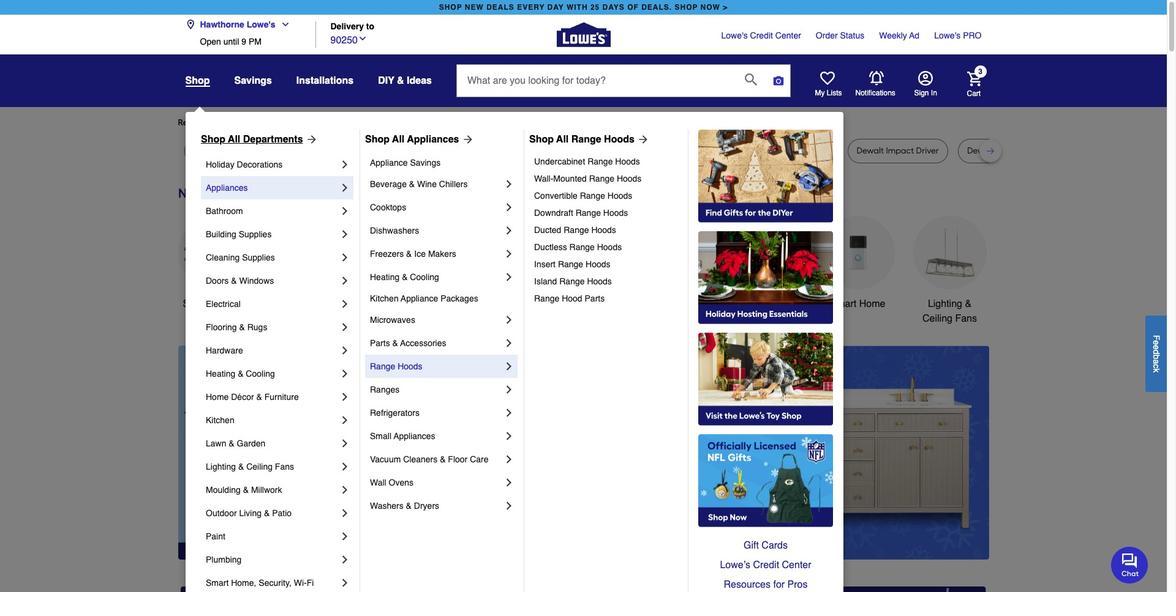 Task type: locate. For each thing, give the bounding box(es) containing it.
0 vertical spatial heating
[[370, 273, 400, 282]]

2 set from the left
[[610, 146, 623, 156]]

tools inside outdoor tools & equipment
[[677, 299, 700, 310]]

0 horizontal spatial outdoor
[[206, 509, 237, 519]]

1 horizontal spatial home
[[859, 299, 885, 310]]

building supplies
[[206, 230, 272, 239]]

0 horizontal spatial lighting & ceiling fans
[[206, 462, 294, 472]]

order status
[[816, 31, 864, 40]]

tools up equipment at the bottom right of the page
[[677, 299, 700, 310]]

arrow right image inside shop all range hoods link
[[634, 134, 649, 146]]

home décor & furniture link
[[206, 386, 339, 409]]

0 vertical spatial credit
[[750, 31, 773, 40]]

chevron right image for microwaves
[[503, 314, 515, 326]]

1 vertical spatial outdoor
[[206, 509, 237, 519]]

4 drill from the left
[[996, 146, 1011, 156]]

all up appliance savings
[[392, 134, 404, 145]]

k
[[1152, 369, 1161, 373]]

1 shop from the left
[[439, 3, 462, 12]]

0 vertical spatial home
[[859, 299, 885, 310]]

1 horizontal spatial kitchen
[[370, 294, 399, 304]]

1 horizontal spatial lighting & ceiling fans link
[[913, 216, 986, 326]]

parts down microwaves
[[370, 339, 390, 349]]

christmas decorations
[[464, 299, 516, 325]]

visit the lowe's toy shop. image
[[698, 333, 833, 426]]

2 bit from the left
[[435, 146, 445, 156]]

3 dewalt from the left
[[322, 146, 349, 156]]

0 horizontal spatial for
[[277, 118, 288, 128]]

chevron right image for hardware
[[339, 345, 351, 357]]

range up ranges on the left
[[370, 362, 395, 372]]

with
[[567, 3, 588, 12]]

hardware
[[206, 346, 243, 356]]

electrical link
[[206, 293, 339, 316]]

outdoor inside 'link'
[[206, 509, 237, 519]]

1 arrow right image from the left
[[303, 134, 318, 146]]

range inside wall-mounted range hoods link
[[589, 174, 614, 184]]

chevron right image for flooring & rugs
[[339, 322, 351, 334]]

1 you from the left
[[289, 118, 304, 128]]

small
[[370, 432, 391, 442]]

hoods up wall-mounted range hoods link
[[615, 157, 640, 167]]

all up undercabinet on the top left
[[556, 134, 569, 145]]

chevron down image
[[275, 20, 290, 29]]

driver down my on the top right of the page
[[806, 146, 828, 156]]

cleaning
[[206, 253, 240, 263]]

order
[[816, 31, 838, 40]]

outdoor inside outdoor tools & equipment
[[639, 299, 674, 310]]

savings down the dewalt bit set
[[410, 158, 441, 168]]

for up shop all appliances
[[385, 118, 396, 128]]

hoods down wall-mounted range hoods link
[[608, 191, 632, 201]]

1 impact from the left
[[488, 146, 516, 156]]

undercabinet range hoods link
[[534, 153, 679, 170]]

smart for smart home, security, wi-fi
[[206, 579, 229, 589]]

shop up impact driver bit
[[529, 134, 554, 145]]

3 drill from the left
[[733, 146, 747, 156]]

impact
[[488, 146, 516, 156], [775, 146, 803, 156], [886, 146, 914, 156]]

for inside 'link'
[[773, 580, 785, 591]]

heating down freezers
[[370, 273, 400, 282]]

0 vertical spatial arrow right image
[[634, 134, 649, 146]]

2 shop from the left
[[675, 3, 698, 12]]

1 driver from the left
[[518, 146, 541, 156]]

chevron right image for plumbing
[[339, 554, 351, 567]]

convertible
[[534, 191, 578, 201]]

lowe's down >
[[721, 31, 748, 40]]

range hoods
[[370, 362, 422, 372]]

2 impact from the left
[[775, 146, 803, 156]]

1 vertical spatial decorations
[[464, 314, 516, 325]]

range inside undercabinet range hoods link
[[588, 157, 613, 167]]

cooling up the home décor & furniture
[[246, 369, 275, 379]]

insert
[[534, 260, 556, 270]]

kitchen up microwaves
[[370, 294, 399, 304]]

1 vertical spatial appliance
[[401, 294, 438, 304]]

0 horizontal spatial set
[[447, 146, 460, 156]]

set for drill bit set
[[610, 146, 623, 156]]

arrow right image down more
[[303, 134, 318, 146]]

holiday hosting essentials. image
[[698, 232, 833, 325]]

smart inside "smart home, security, wi-fi" link
[[206, 579, 229, 589]]

0 horizontal spatial smart
[[206, 579, 229, 589]]

tools up microwaves
[[387, 299, 410, 310]]

center up pros
[[782, 560, 811, 571]]

shop all range hoods
[[529, 134, 634, 145]]

deals
[[486, 3, 514, 12]]

drill for dewalt drill
[[733, 146, 747, 156]]

1 horizontal spatial parts
[[585, 294, 605, 304]]

1 vertical spatial bathroom
[[745, 299, 787, 310]]

appliance
[[370, 158, 408, 168], [401, 294, 438, 304]]

1 horizontal spatial driver
[[806, 146, 828, 156]]

hoods up convertible range hoods link
[[617, 174, 642, 184]]

chevron down image
[[358, 33, 368, 43]]

chevron right image for wall ovens
[[503, 477, 515, 489]]

3
[[978, 68, 982, 76]]

ovens
[[389, 478, 413, 488]]

2 driver from the left
[[806, 146, 828, 156]]

appliance up microwaves link
[[401, 294, 438, 304]]

camera image
[[772, 75, 785, 87]]

1 horizontal spatial lowe's
[[721, 31, 748, 40]]

undercabinet
[[534, 157, 585, 167]]

vacuum
[[370, 455, 401, 465]]

1 bit from the left
[[368, 146, 378, 156]]

0 vertical spatial ceiling
[[922, 314, 952, 325]]

range down convertible range hoods
[[576, 208, 601, 218]]

open until 9 pm
[[200, 37, 261, 47]]

0 horizontal spatial arrow right image
[[303, 134, 318, 146]]

0 horizontal spatial arrow right image
[[634, 134, 649, 146]]

outdoor down moulding
[[206, 509, 237, 519]]

0 horizontal spatial heating & cooling
[[206, 369, 275, 379]]

1 horizontal spatial tools
[[677, 299, 700, 310]]

shop
[[185, 75, 210, 86], [183, 299, 206, 310]]

1 vertical spatial ceiling
[[246, 462, 273, 472]]

& inside button
[[397, 75, 404, 86]]

range down recommended searches for you heading
[[571, 134, 601, 145]]

2 horizontal spatial lowe's
[[934, 31, 961, 40]]

you
[[289, 118, 304, 128], [398, 118, 413, 128]]

smart
[[830, 299, 856, 310], [206, 579, 229, 589]]

lowe's home improvement account image
[[918, 71, 933, 86]]

all down recommended searches for you
[[228, 134, 240, 145]]

chevron right image for heating & cooling
[[503, 271, 515, 284]]

1 vertical spatial shop
[[183, 299, 206, 310]]

hoods up 'drill bit set'
[[604, 134, 634, 145]]

0 horizontal spatial driver
[[518, 146, 541, 156]]

decorations down dewalt tool
[[237, 160, 283, 170]]

1 vertical spatial credit
[[753, 560, 779, 571]]

1 set from the left
[[447, 146, 460, 156]]

0 vertical spatial savings
[[234, 75, 272, 86]]

1 vertical spatial lighting & ceiling fans
[[206, 462, 294, 472]]

day
[[547, 3, 564, 12]]

resources for pros
[[724, 580, 808, 591]]

2 horizontal spatial for
[[773, 580, 785, 591]]

3 shop from the left
[[529, 134, 554, 145]]

range up island range hoods
[[558, 260, 583, 270]]

1 horizontal spatial fans
[[955, 314, 977, 325]]

3 bit from the left
[[543, 146, 553, 156]]

bit for dewalt drill bit set
[[1013, 146, 1023, 156]]

hoods up island range hoods link at the top
[[586, 260, 610, 270]]

you for more suggestions for you
[[398, 118, 413, 128]]

2 horizontal spatial impact
[[886, 146, 914, 156]]

2 shop from the left
[[365, 134, 390, 145]]

f e e d b a c k
[[1152, 335, 1161, 373]]

location image
[[185, 20, 195, 29]]

chevron right image
[[339, 182, 351, 194], [339, 205, 351, 217], [503, 225, 515, 237], [503, 248, 515, 260], [339, 252, 351, 264], [503, 314, 515, 326], [339, 322, 351, 334], [503, 338, 515, 350], [339, 345, 351, 357], [503, 361, 515, 373], [339, 368, 351, 380], [503, 384, 515, 396], [339, 415, 351, 427], [503, 431, 515, 443], [503, 454, 515, 466], [339, 461, 351, 473], [503, 477, 515, 489], [339, 485, 351, 497], [339, 508, 351, 520], [339, 578, 351, 590]]

cooling up kitchen appliance packages
[[410, 273, 439, 282]]

shop for shop all range hoods
[[529, 134, 554, 145]]

doors & windows link
[[206, 270, 339, 293]]

range inside ductless range hoods link
[[569, 243, 595, 252]]

1 vertical spatial arrow right image
[[966, 453, 979, 465]]

drill for dewalt drill bit set
[[996, 146, 1011, 156]]

lowe's inside button
[[247, 20, 275, 29]]

chevron right image for heating & cooling
[[339, 368, 351, 380]]

1 horizontal spatial set
[[610, 146, 623, 156]]

hoods down insert range hoods link
[[587, 277, 612, 287]]

parts & accessories link
[[370, 332, 503, 355]]

None search field
[[456, 64, 791, 109]]

you up shop all appliances
[[398, 118, 413, 128]]

range up hood
[[559, 277, 585, 287]]

0 horizontal spatial lighting
[[206, 462, 236, 472]]

1 horizontal spatial bathroom link
[[729, 216, 803, 312]]

heating down hardware
[[206, 369, 235, 379]]

scroll to item #5 element
[[747, 537, 779, 544]]

2 dewalt from the left
[[249, 146, 276, 156]]

lowe's up pm
[[247, 20, 275, 29]]

wine
[[417, 179, 437, 189]]

gift cards
[[744, 541, 788, 552]]

appliances up the dewalt bit set
[[407, 134, 459, 145]]

decorations inside "link"
[[464, 314, 516, 325]]

center
[[775, 31, 801, 40], [782, 560, 811, 571]]

center for lowe's credit center
[[782, 560, 811, 571]]

you for recommended searches for you
[[289, 118, 304, 128]]

arrow right image up appliance savings link
[[459, 134, 474, 146]]

1 vertical spatial center
[[782, 560, 811, 571]]

0 horizontal spatial kitchen
[[206, 416, 234, 426]]

0 vertical spatial decorations
[[237, 160, 283, 170]]

0 horizontal spatial decorations
[[237, 160, 283, 170]]

chevron right image for smart home, security, wi-fi
[[339, 578, 351, 590]]

1 horizontal spatial decorations
[[464, 314, 516, 325]]

1 vertical spatial savings
[[410, 158, 441, 168]]

4 dewalt from the left
[[406, 146, 433, 156]]

1 horizontal spatial you
[[398, 118, 413, 128]]

1 horizontal spatial heating & cooling link
[[370, 266, 503, 289]]

supplies up windows
[[242, 253, 275, 263]]

paint link
[[206, 526, 339, 549]]

hoods for ductless range hoods
[[597, 243, 622, 252]]

lawn & garden
[[206, 439, 265, 449]]

shop down open
[[185, 75, 210, 86]]

small appliances link
[[370, 425, 503, 448]]

range down wall-mounted range hoods
[[580, 191, 605, 201]]

1 vertical spatial parts
[[370, 339, 390, 349]]

chevron right image for refrigerators
[[503, 407, 515, 420]]

2 horizontal spatial shop
[[529, 134, 554, 145]]

range down ducted range hoods
[[569, 243, 595, 252]]

e up d
[[1152, 341, 1161, 345]]

0 horizontal spatial heating
[[206, 369, 235, 379]]

2 you from the left
[[398, 118, 413, 128]]

all left deals
[[208, 299, 219, 310]]

cleaning supplies
[[206, 253, 275, 263]]

for
[[277, 118, 288, 128], [385, 118, 396, 128], [773, 580, 785, 591]]

2 horizontal spatial kitchen
[[547, 299, 580, 310]]

arrow right image
[[303, 134, 318, 146], [459, 134, 474, 146]]

6 dewalt from the left
[[857, 146, 884, 156]]

wall ovens
[[370, 478, 413, 488]]

shop down recommended
[[201, 134, 225, 145]]

0 vertical spatial appliances
[[407, 134, 459, 145]]

refrigerators
[[370, 409, 420, 418]]

decorations down christmas
[[464, 314, 516, 325]]

days
[[602, 3, 625, 12]]

0 horizontal spatial lighting & ceiling fans link
[[206, 456, 339, 479]]

0 vertical spatial smart
[[830, 299, 856, 310]]

christmas
[[468, 299, 512, 310]]

shop down more suggestions for you link
[[365, 134, 390, 145]]

heating & cooling down freezers & ice makers
[[370, 273, 439, 282]]

you left more
[[289, 118, 304, 128]]

mounted
[[553, 174, 587, 184]]

arrow right image inside shop all appliances link
[[459, 134, 474, 146]]

0 vertical spatial outdoor
[[639, 299, 674, 310]]

dewalt impact driver
[[857, 146, 939, 156]]

vacuum cleaners & floor care
[[370, 455, 488, 465]]

1 horizontal spatial shop
[[675, 3, 698, 12]]

all for departments
[[228, 134, 240, 145]]

1 horizontal spatial ceiling
[[922, 314, 952, 325]]

dewalt for dewalt
[[193, 146, 221, 156]]

0 horizontal spatial lowe's
[[247, 20, 275, 29]]

hoods down parts & accessories
[[398, 362, 422, 372]]

0 horizontal spatial tools
[[387, 299, 410, 310]]

shop for shop
[[185, 75, 210, 86]]

for up the departments
[[277, 118, 288, 128]]

1 horizontal spatial impact
[[775, 146, 803, 156]]

arrow right image inside shop all departments link
[[303, 134, 318, 146]]

my
[[815, 89, 825, 97]]

range down 'drill bit set'
[[588, 157, 613, 167]]

lowe's credit center link
[[721, 29, 801, 42]]

5 dewalt from the left
[[703, 146, 731, 156]]

recommended searches for you
[[178, 118, 304, 128]]

get up to 2 free select tools or batteries when you buy 1 with select purchases. image
[[180, 587, 436, 593]]

chevron right image for lighting & ceiling fans
[[339, 461, 351, 473]]

cooktops
[[370, 203, 406, 213]]

ranges
[[370, 385, 400, 395]]

search image
[[745, 73, 757, 86]]

ducted range hoods
[[534, 225, 616, 235]]

2 drill from the left
[[581, 146, 596, 156]]

cards
[[762, 541, 788, 552]]

1 horizontal spatial lighting & ceiling fans
[[922, 299, 977, 325]]

cooling
[[410, 273, 439, 282], [246, 369, 275, 379]]

appliances inside shop all appliances link
[[407, 134, 459, 145]]

outdoor up equipment at the bottom right of the page
[[639, 299, 674, 310]]

shop for shop all departments
[[201, 134, 225, 145]]

for for suggestions
[[385, 118, 396, 128]]

0 horizontal spatial bathroom link
[[206, 200, 339, 223]]

heating & cooling up décor
[[206, 369, 275, 379]]

furniture
[[264, 393, 299, 402]]

1 horizontal spatial arrow right image
[[459, 134, 474, 146]]

smart home, security, wi-fi link
[[206, 572, 339, 593]]

d
[[1152, 350, 1161, 355]]

savings down pm
[[234, 75, 272, 86]]

credit up resources for pros 'link'
[[753, 560, 779, 571]]

shop left the new
[[439, 3, 462, 12]]

hoods for insert range hoods
[[586, 260, 610, 270]]

0 horizontal spatial home
[[206, 393, 229, 402]]

1 horizontal spatial heating
[[370, 273, 400, 282]]

range down island
[[534, 294, 559, 304]]

all for range
[[556, 134, 569, 145]]

lowe's home improvement lists image
[[820, 71, 835, 86]]

parts down island range hoods link at the top
[[585, 294, 605, 304]]

range inside convertible range hoods link
[[580, 191, 605, 201]]

up to 40 percent off select vanities. plus get free local delivery on select vanities. image
[[395, 346, 989, 561]]

new deals every day during 25 days of deals image
[[178, 183, 989, 204]]

ideas
[[407, 75, 432, 86]]

heating & cooling link down 'makers'
[[370, 266, 503, 289]]

90250
[[330, 35, 358, 46]]

1 horizontal spatial heating & cooling
[[370, 273, 439, 282]]

chevron right image for paint
[[339, 531, 351, 543]]

smart for smart home
[[830, 299, 856, 310]]

3 driver from the left
[[916, 146, 939, 156]]

impact for impact driver
[[775, 146, 803, 156]]

pro
[[963, 31, 982, 40]]

1 vertical spatial heating & cooling
[[206, 369, 275, 379]]

dewalt for dewalt drill bit set
[[967, 146, 994, 156]]

1 horizontal spatial savings
[[410, 158, 441, 168]]

1 tools from the left
[[387, 299, 410, 310]]

hardware link
[[206, 339, 339, 363]]

appliances down holiday
[[206, 183, 248, 193]]

90250 button
[[330, 32, 368, 47]]

2 e from the top
[[1152, 345, 1161, 350]]

shop left the electrical in the bottom of the page
[[183, 299, 206, 310]]

1 vertical spatial fans
[[275, 462, 294, 472]]

7 dewalt from the left
[[967, 146, 994, 156]]

1 vertical spatial smart
[[206, 579, 229, 589]]

smart inside smart home link
[[830, 299, 856, 310]]

hoods up insert range hoods link
[[597, 243, 622, 252]]

care
[[470, 455, 488, 465]]

range down undercabinet range hoods link
[[589, 174, 614, 184]]

supplies up cleaning supplies
[[239, 230, 272, 239]]

find gifts for the diyer. image
[[698, 130, 833, 223]]

downdraft
[[534, 208, 573, 218]]

0 vertical spatial bathroom
[[206, 206, 243, 216]]

dewalt tool
[[249, 146, 294, 156]]

washers & dryers link
[[370, 495, 503, 518]]

5 bit from the left
[[1013, 146, 1023, 156]]

wall-
[[534, 174, 553, 184]]

0 horizontal spatial heating & cooling link
[[206, 363, 339, 386]]

1 horizontal spatial shop
[[365, 134, 390, 145]]

heating & cooling link up the "furniture" on the left bottom
[[206, 363, 339, 386]]

0 horizontal spatial shop
[[201, 134, 225, 145]]

2 arrow right image from the left
[[459, 134, 474, 146]]

chevron right image for holiday decorations
[[339, 159, 351, 171]]

1 horizontal spatial arrow right image
[[966, 453, 979, 465]]

bathroom link
[[206, 200, 339, 223], [729, 216, 803, 312]]

chevron right image for freezers & ice makers
[[503, 248, 515, 260]]

arrow right image
[[634, 134, 649, 146], [966, 453, 979, 465]]

driver down the sign in
[[916, 146, 939, 156]]

for left pros
[[773, 580, 785, 591]]

set for dewalt bit set
[[447, 146, 460, 156]]

lowe's home improvement notification center image
[[869, 71, 884, 86]]

heating & cooling
[[370, 273, 439, 282], [206, 369, 275, 379]]

appliances up arrow left icon
[[394, 432, 435, 442]]

center left order
[[775, 31, 801, 40]]

1 dewalt from the left
[[193, 146, 221, 156]]

flooring & rugs
[[206, 323, 267, 333]]

credit up search icon
[[750, 31, 773, 40]]

2 tools from the left
[[677, 299, 700, 310]]

4 bit from the left
[[598, 146, 608, 156]]

shop left now
[[675, 3, 698, 12]]

chevron right image for vacuum cleaners & floor care
[[503, 454, 515, 466]]

hoods down convertible range hoods link
[[603, 208, 628, 218]]

1 vertical spatial heating
[[206, 369, 235, 379]]

1 drill from the left
[[351, 146, 366, 156]]

range up ductless range hoods
[[564, 225, 589, 235]]

heating for top heating & cooling link
[[370, 273, 400, 282]]

1 e from the top
[[1152, 341, 1161, 345]]

hoods up ductless range hoods link
[[591, 225, 616, 235]]

kitchen down island range hoods
[[547, 299, 580, 310]]

0 horizontal spatial shop
[[439, 3, 462, 12]]

1 vertical spatial supplies
[[242, 253, 275, 263]]

0 vertical spatial heating & cooling link
[[370, 266, 503, 289]]

e up b
[[1152, 345, 1161, 350]]

1 horizontal spatial smart
[[830, 299, 856, 310]]

sign in button
[[914, 71, 937, 98]]

0 horizontal spatial fans
[[275, 462, 294, 472]]

0 vertical spatial shop
[[185, 75, 210, 86]]

0 vertical spatial parts
[[585, 294, 605, 304]]

1 horizontal spatial lighting
[[928, 299, 962, 310]]

appliances
[[407, 134, 459, 145], [206, 183, 248, 193], [394, 432, 435, 442]]

tool
[[278, 146, 294, 156]]

1 shop from the left
[[201, 134, 225, 145]]

kitchen for kitchen appliance packages
[[370, 294, 399, 304]]

2 vertical spatial appliances
[[394, 432, 435, 442]]

recommended
[[178, 118, 237, 128]]

gift
[[744, 541, 759, 552]]

ceiling inside lighting & ceiling fans
[[922, 314, 952, 325]]

2 horizontal spatial set
[[1025, 146, 1038, 156]]

lowe's left pro
[[934, 31, 961, 40]]

appliance savings link
[[370, 153, 515, 173]]

3 impact from the left
[[886, 146, 914, 156]]

bathroom
[[206, 206, 243, 216], [745, 299, 787, 310]]

chevron right image
[[339, 159, 351, 171], [503, 178, 515, 190], [503, 202, 515, 214], [339, 228, 351, 241], [503, 271, 515, 284], [339, 275, 351, 287], [339, 298, 351, 311], [339, 391, 351, 404], [503, 407, 515, 420], [339, 438, 351, 450], [503, 500, 515, 513], [339, 531, 351, 543], [339, 554, 351, 567]]

wall
[[370, 478, 386, 488]]

freezers
[[370, 249, 404, 259]]

1 horizontal spatial outdoor
[[639, 299, 674, 310]]

range inside ducted range hoods link
[[564, 225, 589, 235]]

driver up wall-
[[518, 146, 541, 156]]

1 vertical spatial cooling
[[246, 369, 275, 379]]

weekly ad link
[[879, 29, 919, 42]]

lighting
[[928, 299, 962, 310], [206, 462, 236, 472]]

& inside outdoor tools & equipment
[[703, 299, 709, 310]]

appliance up beverage
[[370, 158, 408, 168]]

kitchen up lawn
[[206, 416, 234, 426]]



Task type: describe. For each thing, give the bounding box(es) containing it.
chevron right image for parts & accessories
[[503, 338, 515, 350]]

Search Query text field
[[457, 65, 735, 97]]

shop all deals link
[[178, 216, 251, 312]]

0 horizontal spatial parts
[[370, 339, 390, 349]]

scroll to item #2 image
[[659, 538, 688, 543]]

range inside insert range hoods link
[[558, 260, 583, 270]]

chevron right image for cooktops
[[503, 202, 515, 214]]

tools link
[[362, 216, 435, 312]]

outdoor living & patio link
[[206, 502, 339, 526]]

officially licensed n f l gifts. shop now. image
[[698, 435, 833, 528]]

downdraft range hoods
[[534, 208, 628, 218]]

dewalt for dewalt drill
[[703, 146, 731, 156]]

chevron right image for washers & dryers
[[503, 500, 515, 513]]

freezers & ice makers
[[370, 249, 456, 259]]

island
[[534, 277, 557, 287]]

decorations for christmas
[[464, 314, 516, 325]]

dryers
[[414, 502, 439, 511]]

chevron right image for doors & windows
[[339, 275, 351, 287]]

ice
[[414, 249, 426, 259]]

all for appliances
[[392, 134, 404, 145]]

suggestions
[[335, 118, 384, 128]]

& inside lighting & ceiling fans
[[965, 299, 972, 310]]

supplies for cleaning supplies
[[242, 253, 275, 263]]

chevron right image for small appliances
[[503, 431, 515, 443]]

now
[[700, 3, 720, 12]]

lowe's home improvement logo image
[[556, 8, 610, 62]]

shop new deals every day with 25 days of deals. shop now > link
[[437, 0, 730, 15]]

lighting inside lighting & ceiling fans
[[928, 299, 962, 310]]

range inside the downdraft range hoods link
[[576, 208, 601, 218]]

outdoor living & patio
[[206, 509, 292, 519]]

chevron right image for ranges
[[503, 384, 515, 396]]

equipment
[[651, 314, 698, 325]]

scroll to item #4 image
[[718, 538, 747, 543]]

ducted
[[534, 225, 561, 235]]

deals.
[[641, 3, 672, 12]]

installations
[[296, 75, 354, 86]]

hoods for ducted range hoods
[[591, 225, 616, 235]]

kitchen link
[[206, 409, 339, 432]]

appliances inside small appliances link
[[394, 432, 435, 442]]

insert range hoods link
[[534, 256, 679, 273]]

kitchen for kitchen faucets
[[547, 299, 580, 310]]

0 horizontal spatial ceiling
[[246, 462, 273, 472]]

1 vertical spatial heating & cooling link
[[206, 363, 339, 386]]

ductless range hoods
[[534, 243, 622, 252]]

small appliances
[[370, 432, 435, 442]]

delivery
[[330, 22, 364, 32]]

diy & ideas button
[[378, 70, 432, 92]]

a
[[1152, 360, 1161, 364]]

driver for impact driver
[[806, 146, 828, 156]]

notifications
[[855, 89, 895, 97]]

chevron right image for electrical
[[339, 298, 351, 311]]

millwork
[[251, 486, 282, 496]]

range inside range hood parts 'link'
[[534, 294, 559, 304]]

lowe's for lowe's pro
[[934, 31, 961, 40]]

dewalt drill bit set
[[967, 146, 1038, 156]]

accessories
[[400, 339, 446, 349]]

0 horizontal spatial bathroom
[[206, 206, 243, 216]]

electrical
[[206, 300, 241, 309]]

lawn & garden link
[[206, 432, 339, 456]]

open
[[200, 37, 221, 47]]

range inside shop all range hoods link
[[571, 134, 601, 145]]

supplies for building supplies
[[239, 230, 272, 239]]

home décor & furniture
[[206, 393, 299, 402]]

plumbing
[[206, 556, 242, 565]]

chevron right image for outdoor living & patio
[[339, 508, 351, 520]]

dewalt for dewalt tool
[[249, 146, 276, 156]]

parts inside 'link'
[[585, 294, 605, 304]]

arrow left image
[[406, 453, 418, 465]]

every
[[517, 3, 545, 12]]

center for lowe's credit center
[[775, 31, 801, 40]]

new
[[465, 3, 484, 12]]

undercabinet range hoods
[[534, 157, 640, 167]]

dewalt for dewalt bit set
[[406, 146, 433, 156]]

1 vertical spatial home
[[206, 393, 229, 402]]

shop all appliances
[[365, 134, 459, 145]]

decorations for holiday
[[237, 160, 283, 170]]

hoods for island range hoods
[[587, 277, 612, 287]]

chillers
[[439, 179, 468, 189]]

departments
[[243, 134, 303, 145]]

heating for the bottom heating & cooling link
[[206, 369, 235, 379]]

& inside 'link'
[[264, 509, 270, 519]]

chevron right image for cleaning supplies
[[339, 252, 351, 264]]

hoods for convertible range hoods
[[608, 191, 632, 201]]

beverage & wine chillers link
[[370, 173, 503, 196]]

dewalt for dewalt impact driver
[[857, 146, 884, 156]]

hoods for downdraft range hoods
[[603, 208, 628, 218]]

chevron right image for home décor & furniture
[[339, 391, 351, 404]]

0 vertical spatial cooling
[[410, 273, 439, 282]]

bit for impact driver bit
[[543, 146, 553, 156]]

0 vertical spatial heating & cooling
[[370, 273, 439, 282]]

of
[[627, 3, 639, 12]]

doors
[[206, 276, 229, 286]]

range inside range hoods link
[[370, 362, 395, 372]]

scroll to item #3 image
[[688, 538, 718, 543]]

c
[[1152, 364, 1161, 369]]

chat invite button image
[[1111, 547, 1148, 584]]

plumbing link
[[206, 549, 339, 572]]

0 horizontal spatial savings
[[234, 75, 272, 86]]

chevron right image for moulding & millwork
[[339, 485, 351, 497]]

outdoor for outdoor living & patio
[[206, 509, 237, 519]]

home,
[[231, 579, 256, 589]]

impact for impact driver bit
[[488, 146, 516, 156]]

credit for lowe's
[[750, 31, 773, 40]]

shop all departments link
[[201, 132, 318, 147]]

range hoods link
[[370, 355, 503, 379]]

dewalt drill
[[703, 146, 747, 156]]

outdoor for outdoor tools & equipment
[[639, 299, 674, 310]]

to
[[366, 22, 374, 32]]

until
[[223, 37, 239, 47]]

bit for dewalt drill bit
[[368, 146, 378, 156]]

dewalt for dewalt drill bit
[[322, 146, 349, 156]]

parts & accessories
[[370, 339, 446, 349]]

25
[[590, 3, 600, 12]]

chevron right image for kitchen
[[339, 415, 351, 427]]

f e e d b a c k button
[[1145, 316, 1167, 392]]

for for searches
[[277, 118, 288, 128]]

drill bit set
[[581, 146, 623, 156]]

diy
[[378, 75, 394, 86]]

arrow right image for shop all departments
[[303, 134, 318, 146]]

arrow right image for shop all appliances
[[459, 134, 474, 146]]

1 vertical spatial lighting
[[206, 462, 236, 472]]

lowe's for lowe's credit center
[[721, 31, 748, 40]]

driver for impact driver bit
[[518, 146, 541, 156]]

up to 30 percent off select grills and accessories. image
[[731, 587, 986, 593]]

paint
[[206, 532, 225, 542]]

refrigerators link
[[370, 402, 503, 425]]

9
[[241, 37, 246, 47]]

shop for shop all appliances
[[365, 134, 390, 145]]

shop all deals
[[183, 299, 247, 310]]

range inside island range hoods link
[[559, 277, 585, 287]]

chevron right image for appliances
[[339, 182, 351, 194]]

flooring & rugs link
[[206, 316, 339, 339]]

hoods for undercabinet range hoods
[[615, 157, 640, 167]]

0 vertical spatial lighting & ceiling fans link
[[913, 216, 986, 326]]

packages
[[441, 294, 478, 304]]

flooring
[[206, 323, 237, 333]]

f
[[1152, 335, 1161, 341]]

windows
[[239, 276, 274, 286]]

shop for shop all deals
[[183, 299, 206, 310]]

pros
[[787, 580, 808, 591]]

0 horizontal spatial cooling
[[246, 369, 275, 379]]

cleaning supplies link
[[206, 246, 339, 270]]

dewalt bit set
[[406, 146, 460, 156]]

shop new deals every day with 25 days of deals. shop now >
[[439, 3, 728, 12]]

kitchen faucets
[[547, 299, 617, 310]]

appliances inside appliances link
[[206, 183, 248, 193]]

chevron right image for dishwashers
[[503, 225, 515, 237]]

all for deals
[[208, 299, 219, 310]]

chevron right image for range hoods
[[503, 361, 515, 373]]

1 vertical spatial lighting & ceiling fans link
[[206, 456, 339, 479]]

outdoor tools & equipment
[[639, 299, 709, 325]]

shop these last-minute gifts. $99 or less. quantities are limited and won't last. image
[[178, 346, 376, 560]]

chevron right image for lawn & garden
[[339, 438, 351, 450]]

convertible range hoods link
[[534, 187, 679, 205]]

holiday decorations
[[206, 160, 283, 170]]

shop all departments
[[201, 134, 303, 145]]

resources
[[724, 580, 771, 591]]

downdraft range hoods link
[[534, 205, 679, 222]]

chevron right image for building supplies
[[339, 228, 351, 241]]

b
[[1152, 355, 1161, 360]]

microwaves
[[370, 315, 415, 325]]

lowe's home improvement cart image
[[967, 71, 982, 86]]

my lists
[[815, 89, 842, 97]]

smart home link
[[821, 216, 895, 312]]

status
[[840, 31, 864, 40]]

delivery to
[[330, 22, 374, 32]]

beverage & wine chillers
[[370, 179, 468, 189]]

drill for dewalt drill bit
[[351, 146, 366, 156]]

microwaves link
[[370, 309, 503, 332]]

chevron right image for beverage & wine chillers
[[503, 178, 515, 190]]

3 set from the left
[[1025, 146, 1038, 156]]

lawn
[[206, 439, 226, 449]]

0 vertical spatial appliance
[[370, 158, 408, 168]]

recommended searches for you heading
[[178, 117, 989, 129]]

chevron right image for bathroom
[[339, 205, 351, 217]]

faucets
[[582, 299, 617, 310]]

hawthorne lowe's button
[[185, 12, 295, 37]]

up to 35 percent off select small appliances. image
[[456, 587, 711, 593]]

credit for lowe's
[[753, 560, 779, 571]]

moulding & millwork
[[206, 486, 282, 496]]

0 vertical spatial fans
[[955, 314, 977, 325]]

1 horizontal spatial bathroom
[[745, 299, 787, 310]]

order status link
[[816, 29, 864, 42]]



Task type: vqa. For each thing, say whether or not it's contained in the screenshot.
impact driver's IMPACT
yes



